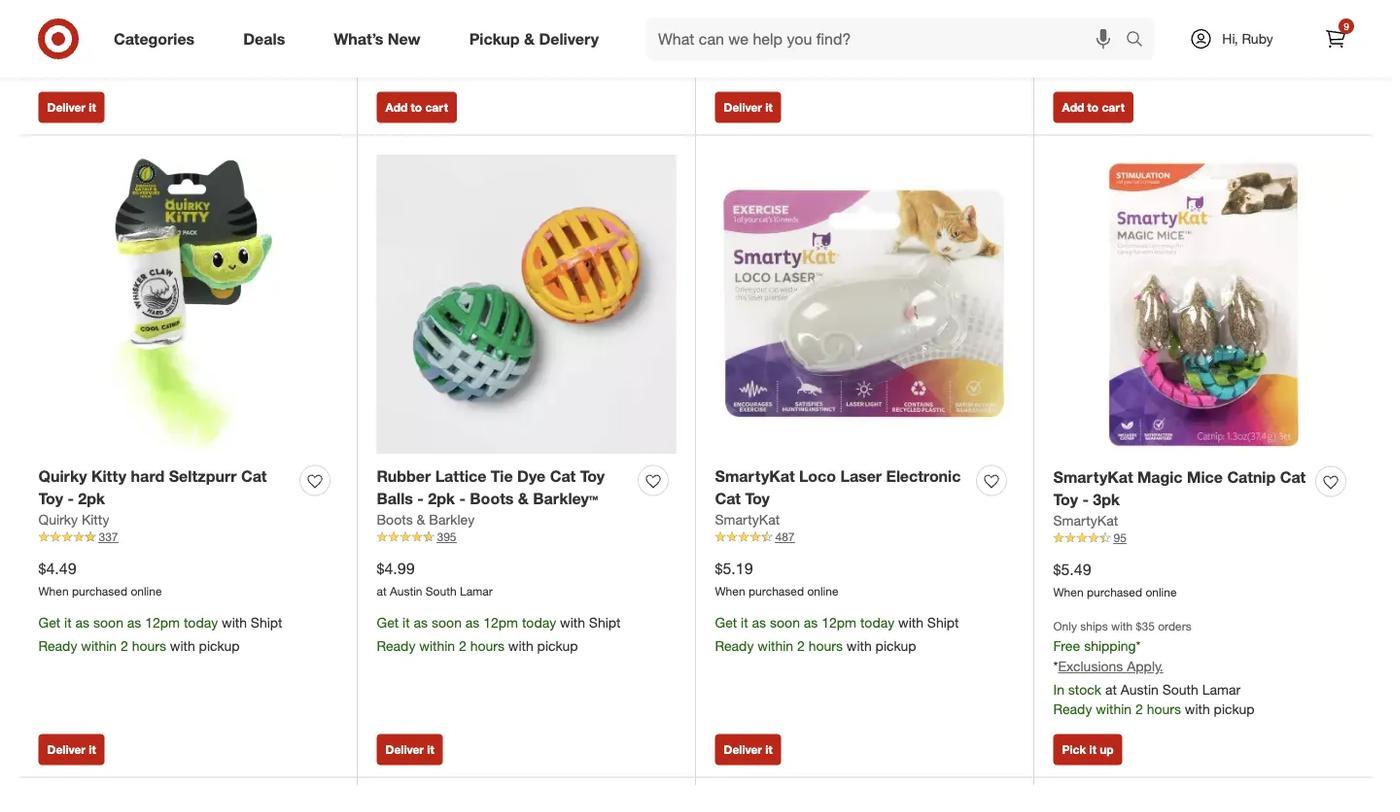 Task type: vqa. For each thing, say whether or not it's contained in the screenshot.
Earnings
no



Task type: locate. For each thing, give the bounding box(es) containing it.
toy inside smartykat loco laser electronic cat toy
[[745, 489, 770, 508]]

5 as from the left
[[752, 615, 766, 632]]

1 get it as soon as 12pm today with shipt ready within 2 hours with pickup from the left
[[38, 615, 283, 655]]

0 horizontal spatial when
[[38, 585, 69, 599]]

stock
[[1069, 682, 1102, 699]]

smartykat
[[715, 467, 795, 486], [1054, 468, 1134, 487], [715, 511, 780, 528], [1054, 512, 1118, 529]]

2 add to cart from the left
[[1062, 100, 1125, 115]]

at right stock
[[1106, 682, 1117, 699]]

nearby
[[1097, 22, 1138, 39], [420, 58, 462, 75]]

add to cart down new
[[386, 100, 448, 115]]

austin down shipping
[[1121, 682, 1159, 699]]

$5.19
[[715, 559, 753, 578]]

available left 'pickup' on the top
[[403, 39, 455, 56]]

online down 487 'link'
[[808, 585, 839, 599]]

quirky for quirky kitty hard seltzpurr cat toy - 2pk
[[38, 467, 87, 486]]

austin
[[1151, 3, 1189, 20], [474, 39, 512, 56], [390, 585, 423, 599], [1121, 682, 1159, 699]]

shipt
[[251, 615, 283, 632], [589, 615, 621, 632], [928, 615, 959, 632]]

purchased for $5.19
[[749, 585, 804, 599]]

new
[[388, 29, 421, 48]]

- up boots & barkley
[[418, 489, 424, 508]]

1 horizontal spatial purchased
[[749, 585, 804, 599]]

ready down $5.19
[[715, 638, 754, 655]]

1 vertical spatial exclusions apply. link
[[1058, 658, 1164, 675]]

cat right the catnip at the bottom right of the page
[[1280, 468, 1306, 487]]

2 horizontal spatial get it as soon as 12pm today with shipt ready within 2 hours with pickup
[[715, 615, 959, 655]]

online inside $5.19 when purchased online
[[808, 585, 839, 599]]

2 horizontal spatial online
[[1146, 586, 1177, 600]]

search button
[[1117, 18, 1164, 64]]

today down 337 link
[[184, 615, 218, 632]]

1 horizontal spatial smartykat link
[[1054, 511, 1118, 530]]

deliver for smartykat loco laser electronic cat toy
[[724, 743, 762, 758]]

add to cart for stores
[[1062, 100, 1125, 115]]

as
[[75, 615, 90, 632], [127, 615, 141, 632], [414, 615, 428, 632], [466, 615, 480, 632], [752, 615, 766, 632], [804, 615, 818, 632]]

2 shipt from the left
[[589, 615, 621, 632]]

south
[[1193, 3, 1229, 20], [516, 39, 552, 56], [426, 585, 457, 599], [1163, 682, 1199, 699]]

cat inside the quirky kitty hard seltzpurr cat toy - 2pk
[[241, 467, 267, 486]]

exclusions apply. not available at austin south lamar check nearby stores
[[377, 16, 594, 75]]

1 horizontal spatial when
[[715, 585, 746, 599]]

get it as soon as 12pm today with shipt ready within 2 hours with pickup down $4.99 at austin south lamar
[[377, 615, 621, 655]]

1 horizontal spatial 12pm
[[484, 615, 518, 632]]

it
[[89, 100, 96, 115], [766, 100, 773, 115], [64, 615, 72, 632], [403, 615, 410, 632], [741, 615, 748, 632], [89, 743, 96, 758], [427, 743, 434, 758], [766, 743, 773, 758], [1090, 743, 1097, 758]]

apply.
[[450, 16, 487, 33], [1127, 658, 1164, 675]]

1 add to cart from the left
[[386, 100, 448, 115]]

0 vertical spatial quirky
[[38, 467, 87, 486]]

mice
[[1187, 468, 1223, 487]]

soon down $4.49 when purchased online
[[93, 615, 123, 632]]

1 horizontal spatial add to cart button
[[1054, 92, 1134, 123]]

online for $5.49
[[1146, 586, 1177, 600]]

hours for $4.49
[[132, 638, 166, 655]]

in
[[1054, 682, 1065, 699]]

ready down stock
[[1054, 701, 1092, 718]]

pick
[[1062, 743, 1086, 758]]

cat inside rubber lattice tie dye cat toy balls - 2pk - boots & barkley™
[[550, 467, 576, 486]]

0 horizontal spatial add
[[386, 100, 408, 115]]

1 12pm from the left
[[145, 615, 180, 632]]

2 horizontal spatial today
[[861, 615, 895, 632]]

0 vertical spatial check
[[1054, 22, 1093, 39]]

today for -
[[522, 615, 556, 632]]

1 2pk from the left
[[78, 489, 105, 508]]

2 horizontal spatial get
[[715, 615, 737, 632]]

1 vertical spatial check nearby stores button
[[377, 57, 503, 77]]

1 horizontal spatial soon
[[432, 615, 462, 632]]

soon for $5.19
[[770, 615, 800, 632]]

to
[[411, 100, 422, 115], [1088, 100, 1099, 115]]

1 horizontal spatial *
[[1136, 638, 1141, 655]]

0 horizontal spatial to
[[411, 100, 422, 115]]

1 horizontal spatial add to cart
[[1062, 100, 1125, 115]]

1 horizontal spatial exclusions
[[1058, 658, 1124, 675]]

only
[[1054, 620, 1077, 634]]

stores left hi, at the right of page
[[1142, 22, 1180, 39]]

0 horizontal spatial boots
[[377, 511, 413, 528]]

1 get from the left
[[38, 615, 61, 632]]

cat inside smartykat magic mice catnip cat toy - 3pk
[[1280, 468, 1306, 487]]

apply. inside only ships with $35 orders free shipping * * exclusions apply. in stock at  austin south lamar ready within 2 hours with pickup
[[1127, 658, 1164, 675]]

cat up barkley™
[[550, 467, 576, 486]]

purchased down the $4.49 at the bottom left of the page
[[72, 585, 127, 599]]

&
[[524, 29, 535, 48], [518, 489, 529, 508], [417, 511, 425, 528]]

exclusions inside only ships with $35 orders free shipping * * exclusions apply. in stock at  austin south lamar ready within 2 hours with pickup
[[1058, 658, 1124, 675]]

0 vertical spatial *
[[1136, 638, 1141, 655]]

get it as soon as 12pm today with shipt ready within 2 hours with pickup for $5.19
[[715, 615, 959, 655]]

at right new
[[459, 39, 471, 56]]

3 get from the left
[[715, 615, 737, 632]]

2 as from the left
[[127, 615, 141, 632]]

austin left delivery
[[474, 39, 512, 56]]

online for $4.49
[[131, 585, 162, 599]]

ready
[[38, 638, 77, 655], [377, 638, 416, 655], [715, 638, 754, 655], [1054, 701, 1092, 718]]

boots & barkley
[[377, 511, 475, 528]]

nearby inside exclusions apply. not available at austin south lamar check nearby stores
[[420, 58, 462, 75]]

quirky kitty hard seltzpurr cat toy - 2pk
[[38, 467, 267, 508]]

1 vertical spatial quirky
[[38, 511, 78, 528]]

add to cart button down search button
[[1054, 92, 1134, 123]]

12pm down $4.99 at austin south lamar
[[484, 615, 518, 632]]

0 horizontal spatial check
[[377, 58, 416, 75]]

free
[[1054, 638, 1081, 655]]

2pk
[[78, 489, 105, 508], [428, 489, 455, 508]]

hours for $4.99
[[470, 638, 505, 655]]

1 horizontal spatial apply.
[[1127, 658, 1164, 675]]

boots down balls at left bottom
[[377, 511, 413, 528]]

1 soon from the left
[[93, 615, 123, 632]]

2 12pm from the left
[[484, 615, 518, 632]]

0 vertical spatial exclusions
[[382, 16, 447, 33]]

today down 395 "link"
[[522, 615, 556, 632]]

1 horizontal spatial today
[[522, 615, 556, 632]]

stores down 'pickup' on the top
[[465, 58, 503, 75]]

* down $35
[[1136, 638, 1141, 655]]

smartykat left loco at the right
[[715, 467, 795, 486]]

cart down exclusions apply. not available at austin south lamar check nearby stores
[[425, 100, 448, 115]]

purchased inside $5.49 when purchased online
[[1087, 586, 1143, 600]]

get for $5.19
[[715, 615, 737, 632]]

purchased down $5.19
[[749, 585, 804, 599]]

1 horizontal spatial get it as soon as 12pm today with shipt ready within 2 hours with pickup
[[377, 615, 621, 655]]

kitty up '337'
[[82, 511, 109, 528]]

within for $5.19
[[758, 638, 794, 655]]

boots inside rubber lattice tie dye cat toy balls - 2pk - boots & barkley™
[[470, 489, 514, 508]]

toy inside smartykat magic mice catnip cat toy - 3pk
[[1054, 490, 1078, 509]]

stores
[[1142, 22, 1180, 39], [465, 58, 503, 75]]

toy up barkley™
[[580, 467, 605, 486]]

soon down $5.19 when purchased online
[[770, 615, 800, 632]]

1 add to cart button from the left
[[377, 92, 457, 123]]

1 today from the left
[[184, 615, 218, 632]]

toy left the 3pk
[[1054, 490, 1078, 509]]

95 link
[[1054, 530, 1354, 547]]

2pk up barkley
[[428, 489, 455, 508]]

when inside $4.49 when purchased online
[[38, 585, 69, 599]]

at
[[1136, 3, 1147, 20], [459, 39, 471, 56], [377, 585, 387, 599], [1106, 682, 1117, 699]]

check left 'search'
[[1054, 22, 1093, 39]]

quirky up quirky kitty
[[38, 467, 87, 486]]

0 vertical spatial nearby
[[1097, 22, 1138, 39]]

cat up $5.19
[[715, 489, 741, 508]]

ready down $4.99 at austin south lamar
[[377, 638, 416, 655]]

2pk inside rubber lattice tie dye cat toy balls - 2pk - boots & barkley™
[[428, 489, 455, 508]]

0 horizontal spatial cart
[[425, 100, 448, 115]]

add to cart for check
[[386, 100, 448, 115]]

smartykat link down the 3pk
[[1054, 511, 1118, 530]]

when inside $5.49 when purchased online
[[1054, 586, 1084, 600]]

add to cart button
[[377, 92, 457, 123], [1054, 92, 1134, 123]]

soon for $4.49
[[93, 615, 123, 632]]

& left barkley
[[417, 511, 425, 528]]

0 horizontal spatial 12pm
[[145, 615, 180, 632]]

soon
[[93, 615, 123, 632], [432, 615, 462, 632], [770, 615, 800, 632]]

0 vertical spatial &
[[524, 29, 535, 48]]

smartykat inside smartykat loco laser electronic cat toy
[[715, 467, 795, 486]]

2 horizontal spatial shipt
[[928, 615, 959, 632]]

*
[[1136, 638, 1141, 655], [1054, 658, 1058, 675]]

check
[[1054, 22, 1093, 39], [377, 58, 416, 75]]

1 vertical spatial kitty
[[82, 511, 109, 528]]

when down $5.49
[[1054, 586, 1084, 600]]

1 as from the left
[[75, 615, 90, 632]]

hours down orders
[[1147, 701, 1181, 718]]

lamar inside only ships with $35 orders free shipping * * exclusions apply. in stock at  austin south lamar ready within 2 hours with pickup
[[1203, 682, 1241, 699]]

& down dye
[[518, 489, 529, 508]]

delivery
[[539, 29, 599, 48]]

not inside exclusions apply. not available at austin south lamar check nearby stores
[[377, 39, 399, 56]]

toy inside the quirky kitty hard seltzpurr cat toy - 2pk
[[38, 489, 63, 508]]

when down the $4.49 at the bottom left of the page
[[38, 585, 69, 599]]

cat
[[241, 467, 267, 486], [550, 467, 576, 486], [1280, 468, 1306, 487], [715, 489, 741, 508]]

2 add to cart button from the left
[[1054, 92, 1134, 123]]

available
[[1079, 3, 1132, 20], [403, 39, 455, 56]]

quirky kitty hard seltzpurr cat toy - 2pk image
[[38, 155, 338, 454], [38, 155, 338, 454]]

get it as soon as 12pm today with shipt ready within 2 hours with pickup down $5.19 when purchased online
[[715, 615, 959, 655]]

1 horizontal spatial check nearby stores button
[[1054, 21, 1180, 41]]

kitty left hard
[[91, 467, 127, 486]]

smartykat link up 487
[[715, 510, 780, 529]]

smartykat link for smartykat magic mice catnip cat toy - 3pk
[[1054, 511, 1118, 530]]

2 horizontal spatial purchased
[[1087, 586, 1143, 600]]

& right 'pickup' on the top
[[524, 29, 535, 48]]

0 vertical spatial apply.
[[450, 16, 487, 33]]

2pk up quirky kitty
[[78, 489, 105, 508]]

when
[[38, 585, 69, 599], [715, 585, 746, 599], [1054, 586, 1084, 600]]

at up 'search'
[[1136, 3, 1147, 20]]

1 vertical spatial stores
[[465, 58, 503, 75]]

hours down $5.19 when purchased online
[[809, 638, 843, 655]]

2 2pk from the left
[[428, 489, 455, 508]]

ready down the $4.49 at the bottom left of the page
[[38, 638, 77, 655]]

austin down $4.99
[[390, 585, 423, 599]]

today down 487 'link'
[[861, 615, 895, 632]]

online up orders
[[1146, 586, 1177, 600]]

2 soon from the left
[[432, 615, 462, 632]]

1 horizontal spatial 2pk
[[428, 489, 455, 508]]

check down new
[[377, 58, 416, 75]]

purchased for $4.49
[[72, 585, 127, 599]]

0 vertical spatial not
[[1054, 3, 1076, 20]]

kitty inside the quirky kitty hard seltzpurr cat toy - 2pk
[[91, 467, 127, 486]]

1 horizontal spatial stores
[[1142, 22, 1180, 39]]

2 horizontal spatial soon
[[770, 615, 800, 632]]

12pm for $5.19
[[822, 615, 857, 632]]

2 add from the left
[[1062, 100, 1085, 115]]

hours down $4.49 when purchased online
[[132, 638, 166, 655]]

smartykat magic mice catnip cat toy - 3pk image
[[1054, 155, 1354, 455], [1054, 155, 1354, 455]]

2 get from the left
[[377, 615, 399, 632]]

smartykat loco laser electronic cat toy image
[[715, 155, 1015, 454], [715, 155, 1015, 454]]

online down 337 link
[[131, 585, 162, 599]]

pickup for rubber lattice tie dye cat toy balls - 2pk - boots & barkley™
[[537, 638, 578, 655]]

cart down search button
[[1102, 100, 1125, 115]]

1 horizontal spatial get
[[377, 615, 399, 632]]

0 horizontal spatial *
[[1054, 658, 1058, 675]]

12pm down $4.49 when purchased online
[[145, 615, 180, 632]]

1 horizontal spatial not
[[1054, 3, 1076, 20]]

magic
[[1138, 468, 1183, 487]]

1 horizontal spatial boots
[[470, 489, 514, 508]]

smartykat inside smartykat magic mice catnip cat toy - 3pk
[[1054, 468, 1134, 487]]

0 horizontal spatial get
[[38, 615, 61, 632]]

0 vertical spatial available
[[1079, 3, 1132, 20]]

check nearby stores button
[[1054, 21, 1180, 41], [377, 57, 503, 77]]

catnip
[[1228, 468, 1276, 487]]

when down $5.19
[[715, 585, 746, 599]]

1 horizontal spatial add
[[1062, 100, 1085, 115]]

0 vertical spatial stores
[[1142, 22, 1180, 39]]

1 horizontal spatial online
[[808, 585, 839, 599]]

0 horizontal spatial today
[[184, 615, 218, 632]]

south inside only ships with $35 orders free shipping * * exclusions apply. in stock at  austin south lamar ready within 2 hours with pickup
[[1163, 682, 1199, 699]]

deliver it for smartykat loco laser electronic cat toy
[[724, 743, 773, 758]]

toy for smartykat magic mice catnip cat toy - 3pk
[[1054, 490, 1078, 509]]

online inside $4.49 when purchased online
[[131, 585, 162, 599]]

deliver
[[47, 100, 86, 115], [724, 100, 762, 115], [47, 743, 86, 758], [386, 743, 424, 758], [724, 743, 762, 758]]

* down free
[[1054, 658, 1058, 675]]

toy up $5.19
[[745, 489, 770, 508]]

boots down tie on the left bottom
[[470, 489, 514, 508]]

12pm down $5.19 when purchased online
[[822, 615, 857, 632]]

apply. right new
[[450, 16, 487, 33]]

add to cart
[[386, 100, 448, 115], [1062, 100, 1125, 115]]

add to cart button down new
[[377, 92, 457, 123]]

- up quirky kitty
[[67, 489, 74, 508]]

add to cart button for stores
[[1054, 92, 1134, 123]]

1 quirky from the top
[[38, 467, 87, 486]]

lamar
[[1233, 3, 1271, 20], [556, 39, 594, 56], [460, 585, 493, 599], [1203, 682, 1241, 699]]

get
[[38, 615, 61, 632], [377, 615, 399, 632], [715, 615, 737, 632]]

at inside only ships with $35 orders free shipping * * exclusions apply. in stock at  austin south lamar ready within 2 hours with pickup
[[1106, 682, 1117, 699]]

0 vertical spatial exclusions apply. link
[[382, 16, 487, 33]]

within down stock
[[1096, 701, 1132, 718]]

1 vertical spatial apply.
[[1127, 658, 1164, 675]]

0 horizontal spatial get it as soon as 12pm today with shipt ready within 2 hours with pickup
[[38, 615, 283, 655]]

pickup
[[199, 638, 240, 655], [537, 638, 578, 655], [876, 638, 917, 655], [1214, 701, 1255, 718]]

1 vertical spatial available
[[403, 39, 455, 56]]

1 horizontal spatial available
[[1079, 3, 1132, 20]]

1 shipt from the left
[[251, 615, 283, 632]]

rubber lattice tie dye cat toy balls - 2pk - boots & barkley™
[[377, 467, 605, 508]]

1 horizontal spatial cart
[[1102, 100, 1125, 115]]

get down the $4.49 at the bottom left of the page
[[38, 615, 61, 632]]

stores inside not available at austin south lamar check nearby stores
[[1142, 22, 1180, 39]]

get down $5.19
[[715, 615, 737, 632]]

toy
[[580, 467, 605, 486], [38, 489, 63, 508], [745, 489, 770, 508], [1054, 490, 1078, 509]]

add to cart down search button
[[1062, 100, 1125, 115]]

get down $4.99
[[377, 615, 399, 632]]

0 horizontal spatial not
[[377, 39, 399, 56]]

within down $4.99 at austin south lamar
[[419, 638, 455, 655]]

0 horizontal spatial stores
[[465, 58, 503, 75]]

1 horizontal spatial check
[[1054, 22, 1093, 39]]

shipt for rubber lattice tie dye cat toy balls - 2pk - boots & barkley™
[[589, 615, 621, 632]]

3 soon from the left
[[770, 615, 800, 632]]

0 horizontal spatial 2pk
[[78, 489, 105, 508]]

1 add from the left
[[386, 100, 408, 115]]

0 horizontal spatial available
[[403, 39, 455, 56]]

0 horizontal spatial online
[[131, 585, 162, 599]]

rubber lattice tie dye cat toy balls - 2pk - boots & barkley™ image
[[377, 155, 676, 454], [377, 155, 676, 454]]

1 vertical spatial &
[[518, 489, 529, 508]]

2 to from the left
[[1088, 100, 1099, 115]]

smartykat link for smartykat loco laser electronic cat toy
[[715, 510, 780, 529]]

smartykat link
[[715, 510, 780, 529], [1054, 511, 1118, 530]]

smartykat up the 3pk
[[1054, 468, 1134, 487]]

lamar inside not available at austin south lamar check nearby stores
[[1233, 3, 1271, 20]]

at down $4.99
[[377, 585, 387, 599]]

1 to from the left
[[411, 100, 422, 115]]

0 horizontal spatial nearby
[[420, 58, 462, 75]]

337 link
[[38, 529, 338, 546]]

within down $5.19 when purchased online
[[758, 638, 794, 655]]

get it as soon as 12pm today with shipt ready within 2 hours with pickup down $4.49 when purchased online
[[38, 615, 283, 655]]

soon down $4.99 at austin south lamar
[[432, 615, 462, 632]]

& inside 'link'
[[524, 29, 535, 48]]

south inside not available at austin south lamar check nearby stores
[[1193, 3, 1229, 20]]

& for barkley
[[417, 511, 425, 528]]

9 link
[[1315, 18, 1358, 60]]

1 horizontal spatial to
[[1088, 100, 1099, 115]]

cart
[[425, 100, 448, 115], [1102, 100, 1125, 115]]

0 horizontal spatial smartykat link
[[715, 510, 780, 529]]

austin inside only ships with $35 orders free shipping * * exclusions apply. in stock at  austin south lamar ready within 2 hours with pickup
[[1121, 682, 1159, 699]]

-
[[67, 489, 74, 508], [418, 489, 424, 508], [459, 489, 466, 508], [1083, 490, 1089, 509]]

cat right seltzpurr
[[241, 467, 267, 486]]

boots
[[470, 489, 514, 508], [377, 511, 413, 528]]

1 vertical spatial exclusions
[[1058, 658, 1124, 675]]

2 horizontal spatial when
[[1054, 586, 1084, 600]]

when inside $5.19 when purchased online
[[715, 585, 746, 599]]

smartykat down the 3pk
[[1054, 512, 1118, 529]]

3 as from the left
[[414, 615, 428, 632]]

1 vertical spatial *
[[1054, 658, 1058, 675]]

3 get it as soon as 12pm today with shipt ready within 2 hours with pickup from the left
[[715, 615, 959, 655]]

purchased inside $4.49 when purchased online
[[72, 585, 127, 599]]

ships
[[1081, 620, 1108, 634]]

categories link
[[97, 18, 219, 60]]

exclusions
[[382, 16, 447, 33], [1058, 658, 1124, 675]]

ready inside only ships with $35 orders free shipping * * exclusions apply. in stock at  austin south lamar ready within 2 hours with pickup
[[1054, 701, 1092, 718]]

apply. down $35
[[1127, 658, 1164, 675]]

get it as soon as 12pm today with shipt ready within 2 hours with pickup for $4.49
[[38, 615, 283, 655]]

smartykat magic mice catnip cat toy - 3pk
[[1054, 468, 1306, 509]]

0 horizontal spatial add to cart
[[386, 100, 448, 115]]

$5.49 when purchased online
[[1054, 560, 1177, 600]]

purchased inside $5.19 when purchased online
[[749, 585, 804, 599]]

1 horizontal spatial exclusions apply. link
[[1058, 658, 1164, 675]]

1 vertical spatial not
[[377, 39, 399, 56]]

toy inside rubber lattice tie dye cat toy balls - 2pk - boots & barkley™
[[580, 467, 605, 486]]

0 horizontal spatial shipt
[[251, 615, 283, 632]]

purchased up ships
[[1087, 586, 1143, 600]]

1 vertical spatial check
[[377, 58, 416, 75]]

0 horizontal spatial apply.
[[450, 16, 487, 33]]

2 get it as soon as 12pm today with shipt ready within 2 hours with pickup from the left
[[377, 615, 621, 655]]

1 vertical spatial nearby
[[420, 58, 462, 75]]

0 horizontal spatial purchased
[[72, 585, 127, 599]]

0 horizontal spatial soon
[[93, 615, 123, 632]]

$5.49
[[1054, 560, 1092, 579]]

hours down $4.99 at austin south lamar
[[470, 638, 505, 655]]

with
[[222, 615, 247, 632], [560, 615, 585, 632], [899, 615, 924, 632], [1112, 620, 1133, 634], [170, 638, 195, 655], [508, 638, 534, 655], [847, 638, 872, 655], [1185, 701, 1210, 718]]

0 horizontal spatial exclusions apply. link
[[382, 16, 487, 33]]

1 horizontal spatial shipt
[[589, 615, 621, 632]]

deliver it
[[47, 100, 96, 115], [724, 100, 773, 115], [47, 743, 96, 758], [386, 743, 434, 758], [724, 743, 773, 758]]

2
[[121, 638, 128, 655], [459, 638, 467, 655], [797, 638, 805, 655], [1136, 701, 1143, 718]]

3 12pm from the left
[[822, 615, 857, 632]]

austin up 'search'
[[1151, 3, 1189, 20]]

laser
[[841, 467, 882, 486]]

2 horizontal spatial 12pm
[[822, 615, 857, 632]]

check inside exclusions apply. not available at austin south lamar check nearby stores
[[377, 58, 416, 75]]

0 horizontal spatial exclusions
[[382, 16, 447, 33]]

not available at austin south lamar check nearby stores
[[1054, 3, 1271, 39]]

2 vertical spatial &
[[417, 511, 425, 528]]

1 horizontal spatial nearby
[[1097, 22, 1138, 39]]

0 vertical spatial kitty
[[91, 467, 127, 486]]

within down $4.49 when purchased online
[[81, 638, 117, 655]]

get it as soon as 12pm today with shipt ready within 2 hours with pickup
[[38, 615, 283, 655], [377, 615, 621, 655], [715, 615, 959, 655]]

2 today from the left
[[522, 615, 556, 632]]

0 vertical spatial boots
[[470, 489, 514, 508]]

online inside $5.49 when purchased online
[[1146, 586, 1177, 600]]

2 quirky from the top
[[38, 511, 78, 528]]

2 cart from the left
[[1102, 100, 1125, 115]]

cart for check
[[425, 100, 448, 115]]

cat inside smartykat loco laser electronic cat toy
[[715, 489, 741, 508]]

- left the 3pk
[[1083, 490, 1089, 509]]

available up 'search'
[[1079, 3, 1132, 20]]

12pm
[[145, 615, 180, 632], [484, 615, 518, 632], [822, 615, 857, 632]]

quirky up the $4.49 at the bottom left of the page
[[38, 511, 78, 528]]

quirky kitty link
[[38, 510, 109, 529]]

hours
[[132, 638, 166, 655], [470, 638, 505, 655], [809, 638, 843, 655], [1147, 701, 1181, 718]]

3 shipt from the left
[[928, 615, 959, 632]]

quirky inside the quirky kitty hard seltzpurr cat toy - 2pk
[[38, 467, 87, 486]]

0 horizontal spatial add to cart button
[[377, 92, 457, 123]]

$4.99 at austin south lamar
[[377, 559, 493, 599]]

toy up quirky kitty
[[38, 489, 63, 508]]

1 cart from the left
[[425, 100, 448, 115]]



Task type: describe. For each thing, give the bounding box(es) containing it.
487
[[776, 530, 795, 545]]

cat for rubber lattice tie dye cat toy balls - 2pk - boots & barkley™
[[550, 467, 576, 486]]

within for $4.99
[[419, 638, 455, 655]]

hard
[[131, 467, 165, 486]]

loco
[[799, 467, 836, 486]]

shipping
[[1084, 638, 1136, 655]]

pickup for quirky kitty hard seltzpurr cat toy - 2pk
[[199, 638, 240, 655]]

available inside exclusions apply. not available at austin south lamar check nearby stores
[[403, 39, 455, 56]]

when for $5.49
[[1054, 586, 1084, 600]]

pick it up
[[1062, 743, 1114, 758]]

487 link
[[715, 529, 1015, 546]]

pickup inside only ships with $35 orders free shipping * * exclusions apply. in stock at  austin south lamar ready within 2 hours with pickup
[[1214, 701, 1255, 718]]

deals
[[243, 29, 285, 48]]

barkley
[[429, 511, 475, 528]]

deliver for quirky kitty hard seltzpurr cat toy - 2pk
[[47, 743, 86, 758]]

2 inside only ships with $35 orders free shipping * * exclusions apply. in stock at  austin south lamar ready within 2 hours with pickup
[[1136, 701, 1143, 718]]

deliver for rubber lattice tie dye cat toy balls - 2pk - boots & barkley™
[[386, 743, 424, 758]]

exclusions inside exclusions apply. not available at austin south lamar check nearby stores
[[382, 16, 447, 33]]

up
[[1100, 743, 1114, 758]]

get for $4.49
[[38, 615, 61, 632]]

barkley™
[[533, 489, 598, 508]]

add for not available at austin south lamar check nearby stores
[[1062, 100, 1085, 115]]

at inside exclusions apply. not available at austin south lamar check nearby stores
[[459, 39, 471, 56]]

austin inside not available at austin south lamar check nearby stores
[[1151, 3, 1189, 20]]

0 horizontal spatial check nearby stores button
[[377, 57, 503, 77]]

2 for $5.19
[[797, 638, 805, 655]]

deliver it button for quirky kitty hard seltzpurr cat toy - 2pk
[[38, 735, 105, 766]]

What can we help you find? suggestions appear below search field
[[647, 18, 1131, 60]]

lamar inside exclusions apply. not available at austin south lamar check nearby stores
[[556, 39, 594, 56]]

cat for smartykat loco laser electronic cat toy
[[715, 489, 741, 508]]

what's
[[334, 29, 384, 48]]

4 as from the left
[[466, 615, 480, 632]]

deals link
[[227, 18, 309, 60]]

kitty for quirky kitty
[[82, 511, 109, 528]]

$5.19 when purchased online
[[715, 559, 839, 599]]

at inside $4.99 at austin south lamar
[[377, 585, 387, 599]]

pickup for smartykat loco laser electronic cat toy
[[876, 638, 917, 655]]

- down 'lattice'
[[459, 489, 466, 508]]

ready for $5.19
[[715, 638, 754, 655]]

9
[[1344, 20, 1350, 32]]

today for 2pk
[[184, 615, 218, 632]]

lamar inside $4.99 at austin south lamar
[[460, 585, 493, 599]]

cat for smartykat magic mice catnip cat toy - 3pk
[[1280, 468, 1306, 487]]

337
[[99, 530, 118, 545]]

deliver it button for rubber lattice tie dye cat toy balls - 2pk - boots & barkley™
[[377, 735, 443, 766]]

12pm for $4.49
[[145, 615, 180, 632]]

south inside $4.99 at austin south lamar
[[426, 585, 457, 599]]

toy for quirky kitty hard seltzpurr cat toy - 2pk
[[38, 489, 63, 508]]

& for delivery
[[524, 29, 535, 48]]

lattice
[[435, 467, 487, 486]]

when for $5.19
[[715, 585, 746, 599]]

$4.99
[[377, 559, 415, 578]]

online for $5.19
[[808, 585, 839, 599]]

available inside not available at austin south lamar check nearby stores
[[1079, 3, 1132, 20]]

6 as from the left
[[804, 615, 818, 632]]

orders
[[1158, 620, 1192, 634]]

pick it up button
[[1054, 735, 1123, 766]]

stores inside exclusions apply. not available at austin south lamar check nearby stores
[[465, 58, 503, 75]]

3pk
[[1093, 490, 1120, 509]]

- inside the quirky kitty hard seltzpurr cat toy - 2pk
[[67, 489, 74, 508]]

add to cart button for check
[[377, 92, 457, 123]]

hours inside only ships with $35 orders free shipping * * exclusions apply. in stock at  austin south lamar ready within 2 hours with pickup
[[1147, 701, 1181, 718]]

get it as soon as 12pm today with shipt ready within 2 hours with pickup for $4.99
[[377, 615, 621, 655]]

smartykat magic mice catnip cat toy - 3pk link
[[1054, 466, 1308, 511]]

smartykat loco laser electronic cat toy link
[[715, 465, 969, 510]]

quirky for quirky kitty
[[38, 511, 78, 528]]

pickup & delivery link
[[453, 18, 623, 60]]

austin inside exclusions apply. not available at austin south lamar check nearby stores
[[474, 39, 512, 56]]

kitty for quirky kitty hard seltzpurr cat toy - 2pk
[[91, 467, 127, 486]]

check inside not available at austin south lamar check nearby stores
[[1054, 22, 1093, 39]]

tie
[[491, 467, 513, 486]]

toy for smartykat loco laser electronic cat toy
[[745, 489, 770, 508]]

& inside rubber lattice tie dye cat toy balls - 2pk - boots & barkley™
[[518, 489, 529, 508]]

$35
[[1136, 620, 1155, 634]]

purchased for $5.49
[[1087, 586, 1143, 600]]

quirky kitty
[[38, 511, 109, 528]]

to for check
[[411, 100, 422, 115]]

12pm for $4.99
[[484, 615, 518, 632]]

only ships with $35 orders free shipping * * exclusions apply. in stock at  austin south lamar ready within 2 hours with pickup
[[1054, 620, 1255, 718]]

to for stores
[[1088, 100, 1099, 115]]

rubber lattice tie dye cat toy balls - 2pk - boots & barkley™ link
[[377, 465, 631, 510]]

2pk inside the quirky kitty hard seltzpurr cat toy - 2pk
[[78, 489, 105, 508]]

shipt for smartykat loco laser electronic cat toy
[[928, 615, 959, 632]]

cat for quirky kitty hard seltzpurr cat toy - 2pk
[[241, 467, 267, 486]]

dye
[[517, 467, 546, 486]]

apply. inside exclusions apply. not available at austin south lamar check nearby stores
[[450, 16, 487, 33]]

within for $4.49
[[81, 638, 117, 655]]

- inside smartykat magic mice catnip cat toy - 3pk
[[1083, 490, 1089, 509]]

add for exclusions apply. not available at austin south lamar check nearby stores
[[386, 100, 408, 115]]

quirky kitty hard seltzpurr cat toy - 2pk link
[[38, 465, 292, 510]]

toy for rubber lattice tie dye cat toy balls - 2pk - boots & barkley™
[[580, 467, 605, 486]]

seltzpurr
[[169, 467, 237, 486]]

pickup & delivery
[[469, 29, 599, 48]]

when for $4.49
[[38, 585, 69, 599]]

2 for $4.99
[[459, 638, 467, 655]]

smartykat loco laser electronic cat toy
[[715, 467, 961, 508]]

pickup
[[469, 29, 520, 48]]

balls
[[377, 489, 413, 508]]

deliver it button for smartykat loco laser electronic cat toy
[[715, 735, 782, 766]]

categories
[[114, 29, 195, 48]]

hi, ruby
[[1223, 30, 1274, 47]]

boots & barkley link
[[377, 510, 475, 529]]

soon for $4.99
[[432, 615, 462, 632]]

not inside not available at austin south lamar check nearby stores
[[1054, 3, 1076, 20]]

get for $4.99
[[377, 615, 399, 632]]

395
[[437, 530, 457, 545]]

search
[[1117, 31, 1164, 50]]

1 vertical spatial boots
[[377, 511, 413, 528]]

within inside only ships with $35 orders free shipping * * exclusions apply. in stock at  austin south lamar ready within 2 hours with pickup
[[1096, 701, 1132, 718]]

what's new link
[[317, 18, 445, 60]]

cart for stores
[[1102, 100, 1125, 115]]

nearby inside not available at austin south lamar check nearby stores
[[1097, 22, 1138, 39]]

deliver it for quirky kitty hard seltzpurr cat toy - 2pk
[[47, 743, 96, 758]]

south inside exclusions apply. not available at austin south lamar check nearby stores
[[516, 39, 552, 56]]

0 vertical spatial check nearby stores button
[[1054, 21, 1180, 41]]

deliver it for rubber lattice tie dye cat toy balls - 2pk - boots & barkley™
[[386, 743, 434, 758]]

shipt for quirky kitty hard seltzpurr cat toy - 2pk
[[251, 615, 283, 632]]

hi,
[[1223, 30, 1239, 47]]

ruby
[[1242, 30, 1274, 47]]

rubber
[[377, 467, 431, 486]]

hours for $5.19
[[809, 638, 843, 655]]

ready for $4.99
[[377, 638, 416, 655]]

2 for $4.49
[[121, 638, 128, 655]]

$4.49
[[38, 559, 76, 578]]

what's new
[[334, 29, 421, 48]]

3 today from the left
[[861, 615, 895, 632]]

austin inside $4.99 at austin south lamar
[[390, 585, 423, 599]]

smartykat up 487
[[715, 511, 780, 528]]

electronic
[[886, 467, 961, 486]]

at inside not available at austin south lamar check nearby stores
[[1136, 3, 1147, 20]]

$4.49 when purchased online
[[38, 559, 162, 599]]

95
[[1114, 531, 1127, 546]]

395 link
[[377, 529, 676, 546]]

ready for $4.49
[[38, 638, 77, 655]]



